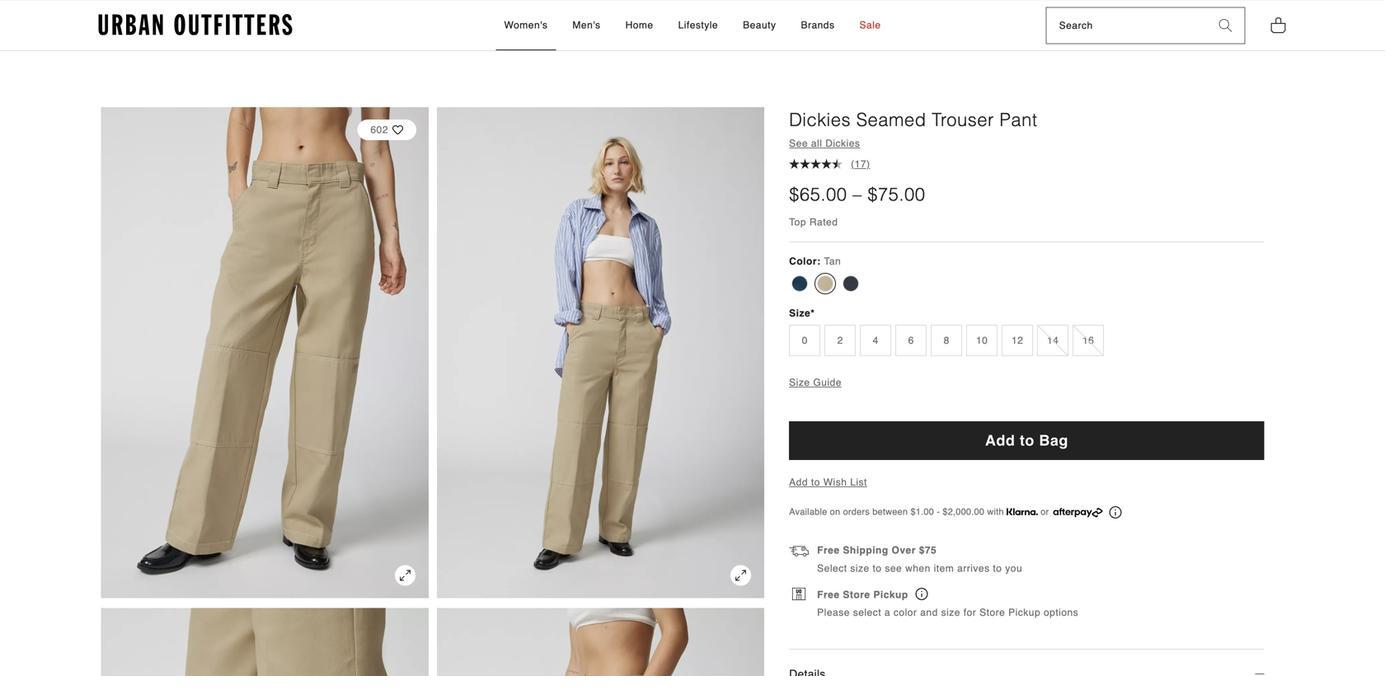 Task type: locate. For each thing, give the bounding box(es) containing it.
dickies right all
[[826, 138, 861, 149]]

tan image
[[818, 275, 834, 292]]

-
[[937, 507, 940, 517]]

for
[[964, 607, 977, 619]]

add for add to wish list
[[790, 477, 808, 488]]

1 horizontal spatial store
[[980, 607, 1006, 619]]

1 vertical spatial size
[[790, 377, 810, 388]]

search image
[[1220, 19, 1233, 32]]

afterpay image
[[1054, 508, 1103, 518]]

add inside button
[[986, 432, 1016, 449]]

star rating image
[[800, 159, 811, 169], [811, 159, 822, 169], [832, 159, 843, 169]]

1 horizontal spatial pickup
[[1009, 607, 1041, 619]]

8
[[944, 335, 950, 346]]

1 vertical spatial add
[[790, 477, 808, 488]]

zoom in image
[[395, 565, 416, 586], [731, 565, 752, 586]]

1 free from the top
[[818, 545, 840, 556]]

lifestyle
[[679, 19, 719, 31]]

store up select
[[843, 589, 871, 601]]

dickies
[[790, 109, 851, 130], [826, 138, 861, 149]]

0 horizontal spatial store pickup image
[[793, 588, 806, 601]]

1 star rating image from the left
[[790, 159, 800, 169]]

add left the bag
[[986, 432, 1016, 449]]

free
[[818, 545, 840, 556], [818, 589, 840, 601]]

list
[[851, 477, 868, 488]]

store
[[843, 589, 871, 601], [980, 607, 1006, 619]]

home link
[[617, 1, 662, 50]]

sale
[[860, 19, 881, 31]]

klarna image
[[1007, 508, 1039, 515]]

size left for
[[942, 607, 961, 619]]

store pickup image down shipping options icon
[[793, 588, 806, 601]]

free inside free shipping over $75 select size to see when item arrives to you
[[818, 545, 840, 556]]

size
[[851, 563, 870, 574], [942, 607, 961, 619]]

shipping
[[843, 545, 889, 556]]

size left "guide"
[[790, 377, 810, 388]]

0 vertical spatial store
[[843, 589, 871, 601]]

free up the please
[[818, 589, 840, 601]]

women's link
[[496, 1, 556, 50]]

1 star rating image from the left
[[800, 159, 811, 169]]

pickup up a at the right
[[874, 589, 909, 601]]

select
[[854, 607, 882, 619]]

size up 0
[[790, 308, 811, 319]]

1 vertical spatial pickup
[[1009, 607, 1041, 619]]

602 button
[[357, 111, 416, 148]]

14
[[1048, 335, 1059, 346]]

to left see
[[873, 563, 882, 574]]

star rating image down see
[[800, 159, 811, 169]]

all
[[812, 138, 823, 149]]

star rating image
[[790, 159, 800, 169], [822, 159, 832, 169]]

–
[[853, 184, 862, 205]]

see all dickies link
[[790, 138, 861, 149]]

16
[[1083, 335, 1095, 346]]

to left you
[[994, 563, 1003, 574]]

$65.00 – $75.00
[[790, 184, 926, 205]]

women's
[[504, 19, 548, 31]]

0 vertical spatial pickup
[[874, 589, 909, 601]]

size
[[790, 308, 811, 319], [790, 377, 810, 388]]

1 vertical spatial size
[[942, 607, 961, 619]]

or button
[[1007, 505, 1122, 519]]

2 size from the top
[[790, 377, 810, 388]]

see
[[790, 138, 808, 149]]

store pickup image
[[793, 588, 806, 601], [916, 588, 928, 601]]

store pickup image up and on the bottom of the page
[[916, 588, 928, 601]]

1 horizontal spatial store pickup image
[[916, 588, 928, 601]]

2 star rating image from the left
[[822, 159, 832, 169]]

add
[[986, 432, 1016, 449], [790, 477, 808, 488]]

star rating image down see all dickies link
[[832, 159, 843, 169]]

pant
[[1000, 109, 1038, 130]]

1 horizontal spatial add
[[986, 432, 1016, 449]]

0 horizontal spatial star rating image
[[790, 159, 800, 169]]

guide
[[814, 377, 842, 388]]

select
[[818, 563, 848, 574]]

color:
[[790, 256, 821, 267]]

0 horizontal spatial zoom in image
[[395, 565, 416, 586]]

1 horizontal spatial size
[[942, 607, 961, 619]]

bag
[[1040, 432, 1069, 449]]

dickies seamed trouser pant image
[[101, 107, 429, 598]]

None search field
[[1047, 8, 1207, 43]]

to left wish
[[812, 477, 821, 488]]

1 vertical spatial free
[[818, 589, 840, 601]]

color: tan
[[790, 256, 842, 267]]

star rating image down see all dickies link
[[822, 159, 832, 169]]

size for select
[[851, 563, 870, 574]]

size guide button
[[790, 377, 842, 388]]

4
[[873, 335, 879, 346]]

602
[[371, 124, 388, 136]]

my shopping bag image
[[1271, 16, 1287, 34]]

star rating image down see
[[790, 159, 800, 169]]

see
[[885, 563, 903, 574]]

top
[[790, 216, 807, 228]]

beauty link
[[735, 1, 785, 50]]

wish
[[824, 477, 847, 488]]

dickies up all
[[790, 109, 851, 130]]

0 horizontal spatial store
[[843, 589, 871, 601]]

tan
[[824, 256, 842, 267]]

add to bag
[[986, 432, 1069, 449]]

free up select
[[818, 545, 840, 556]]

1 zoom in image from the left
[[395, 565, 416, 586]]

dickies seamed trouser pant #2 image
[[101, 608, 429, 676]]

orders
[[844, 507, 870, 517]]

size down shipping
[[851, 563, 870, 574]]

when
[[906, 563, 931, 574]]

0 horizontal spatial size
[[851, 563, 870, 574]]

1 size from the top
[[790, 308, 811, 319]]

$75
[[920, 545, 937, 556]]

to inside button
[[1020, 432, 1035, 449]]

0 vertical spatial size
[[851, 563, 870, 574]]

star rating image down all
[[811, 159, 822, 169]]

beauty
[[743, 19, 777, 31]]

12
[[1012, 335, 1024, 346]]

1 store pickup image from the left
[[793, 588, 806, 601]]

on
[[830, 507, 841, 517]]

add up 'available'
[[790, 477, 808, 488]]

1 horizontal spatial zoom in image
[[731, 565, 752, 586]]

$2,000.00
[[943, 507, 985, 517]]

0 horizontal spatial add
[[790, 477, 808, 488]]

pickup
[[874, 589, 909, 601], [1009, 607, 1041, 619]]

pickup left "options"
[[1009, 607, 1041, 619]]

dickies seamed trouser pant see all dickies
[[790, 109, 1038, 149]]

size inside free shipping over $75 select size to see when item arrives to you
[[851, 563, 870, 574]]

to
[[1020, 432, 1035, 449], [812, 477, 821, 488], [873, 563, 882, 574], [994, 563, 1003, 574]]

2 free from the top
[[818, 589, 840, 601]]

original price: $65.00 – $75.00 element
[[790, 182, 926, 207]]

0 vertical spatial size
[[790, 308, 811, 319]]

1 horizontal spatial star rating image
[[822, 159, 832, 169]]

store right for
[[980, 607, 1006, 619]]

0 vertical spatial add
[[986, 432, 1016, 449]]

1 vertical spatial dickies
[[826, 138, 861, 149]]

0 vertical spatial free
[[818, 545, 840, 556]]

and
[[921, 607, 939, 619]]

to left the bag
[[1020, 432, 1035, 449]]

free for free store pickup
[[818, 589, 840, 601]]



Task type: vqa. For each thing, say whether or not it's contained in the screenshot.
'original price: $45.00' element
no



Task type: describe. For each thing, give the bounding box(es) containing it.
store pickup image
[[793, 588, 806, 601]]

shipping options image
[[790, 544, 809, 564]]

a
[[885, 607, 891, 619]]

size for size guide
[[790, 377, 810, 388]]

free for free shipping over $75 select size to see when item arrives to you
[[818, 545, 840, 556]]

color
[[894, 607, 918, 619]]

add to wish list
[[790, 477, 868, 488]]

men's link
[[565, 1, 609, 50]]

0 vertical spatial dickies
[[790, 109, 851, 130]]

men's
[[573, 19, 601, 31]]

free store pickup
[[818, 589, 912, 601]]

rated
[[810, 216, 838, 228]]

dickies seamed trouser pant #1 image
[[437, 107, 765, 598]]

size for size
[[790, 308, 811, 319]]

4.5 stars element
[[790, 159, 843, 170]]

or
[[1041, 507, 1050, 517]]

2 zoom in image from the left
[[731, 565, 752, 586]]

brands
[[801, 19, 835, 31]]

please select a color and size for store pickup options
[[818, 607, 1079, 619]]

you
[[1006, 563, 1023, 574]]

please
[[818, 607, 850, 619]]

available on orders between $1.00 - $2,000.00 with
[[790, 507, 1007, 517]]

size guide
[[790, 377, 842, 388]]

add to bag button
[[790, 421, 1265, 460]]

10
[[977, 335, 989, 346]]

between
[[873, 507, 908, 517]]

3 star rating image from the left
[[832, 159, 843, 169]]

main navigation element
[[356, 1, 1030, 50]]

0 horizontal spatial pickup
[[874, 589, 909, 601]]

add to wish list button
[[790, 477, 868, 488]]

urban outfitters image
[[99, 14, 292, 36]]

trouser
[[932, 109, 995, 130]]

brands link
[[793, 1, 843, 50]]

dickies seamed trouser pant #3 image
[[437, 608, 765, 676]]

with
[[988, 507, 1004, 517]]

over
[[892, 545, 916, 556]]

$75.00
[[868, 184, 926, 205]]

$65.00
[[790, 184, 848, 205]]

2 store pickup image from the left
[[916, 588, 928, 601]]

free shipping over $75 select size to see when item arrives to you
[[818, 545, 1023, 574]]

arrives
[[958, 563, 990, 574]]

sale link
[[852, 1, 890, 50]]

Search text field
[[1047, 8, 1207, 43]]

black image
[[843, 275, 860, 292]]

available
[[790, 507, 828, 517]]

6
[[909, 335, 915, 346]]

add for add to bag
[[986, 432, 1016, 449]]

home
[[626, 19, 654, 31]]

2
[[838, 335, 844, 346]]

size for and
[[942, 607, 961, 619]]

lifestyle link
[[670, 1, 727, 50]]

item
[[934, 563, 955, 574]]

top rated
[[790, 216, 838, 228]]

$1.00
[[911, 507, 935, 517]]

1 vertical spatial store
[[980, 607, 1006, 619]]

0
[[802, 335, 808, 346]]

seamed
[[857, 109, 927, 130]]

options
[[1044, 607, 1079, 619]]

2 star rating image from the left
[[811, 159, 822, 169]]

navy image
[[792, 275, 809, 292]]



